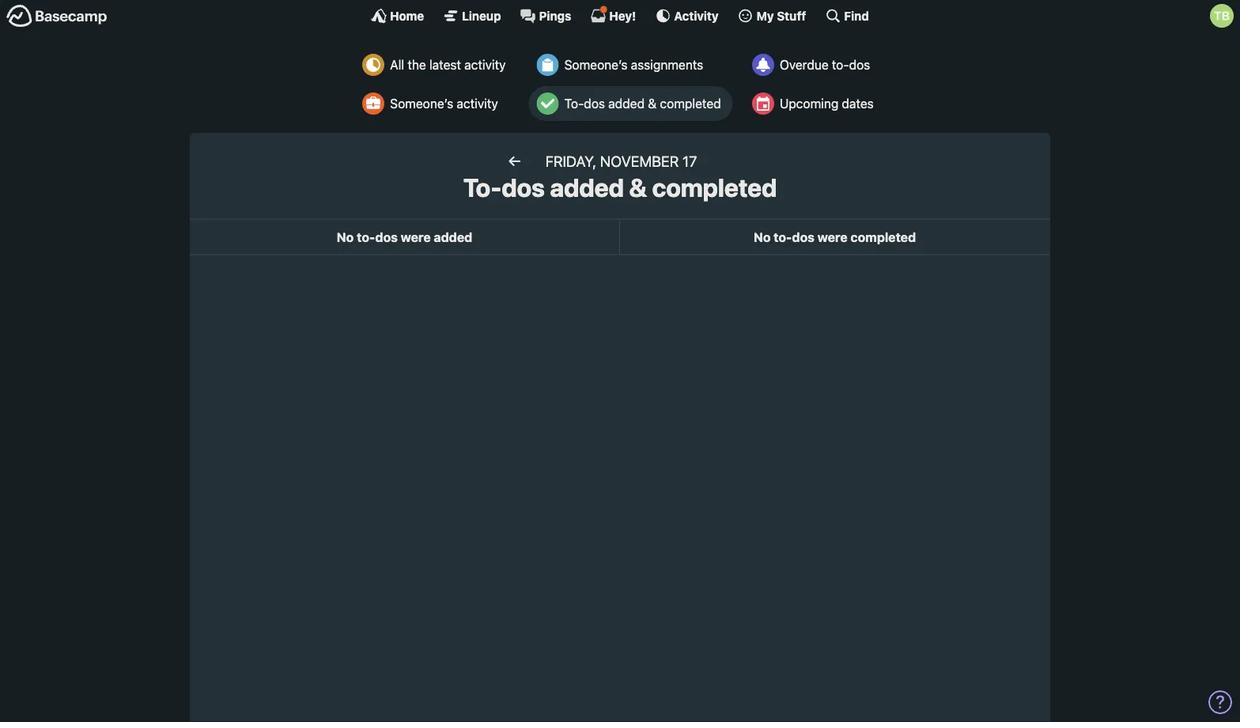 Task type: vqa. For each thing, say whether or not it's contained in the screenshot.
No to-dos were completed
yes



Task type: describe. For each thing, give the bounding box(es) containing it.
1 vertical spatial added
[[550, 172, 624, 203]]

assignment image
[[537, 54, 559, 76]]

someone's activity link
[[355, 86, 518, 121]]

←
[[508, 151, 522, 170]]

lineup link
[[443, 8, 501, 24]]

2 vertical spatial added
[[434, 229, 473, 244]]

upcoming
[[780, 96, 839, 111]]

someone's activity
[[390, 96, 498, 111]]

person report image
[[363, 93, 385, 115]]

activity report image
[[363, 54, 385, 76]]

17
[[683, 152, 697, 170]]

someone's for someone's activity
[[390, 96, 454, 111]]

2 vertical spatial completed
[[851, 229, 916, 244]]

tim burton image
[[1211, 4, 1234, 28]]

schedule image
[[752, 93, 775, 115]]

no for no to-dos were added
[[337, 229, 354, 244]]

friday,
[[546, 152, 597, 170]]

someone's for someone's assignments
[[565, 57, 628, 72]]

were for added
[[401, 229, 431, 244]]

← link
[[492, 149, 538, 172]]

hey! button
[[591, 6, 636, 24]]

main element
[[0, 0, 1241, 31]]

to- for overdue to-dos
[[832, 57, 849, 72]]

find
[[845, 9, 869, 23]]

someone's assignments
[[565, 57, 704, 72]]

pings
[[539, 9, 572, 23]]

dates
[[842, 96, 874, 111]]

1 vertical spatial &
[[629, 172, 647, 203]]

november
[[600, 152, 679, 170]]

upcoming dates link
[[744, 86, 886, 121]]

1 vertical spatial completed
[[652, 172, 777, 203]]

my stuff button
[[738, 8, 807, 24]]

switch accounts image
[[6, 4, 108, 28]]

dos for overdue to-dos
[[849, 57, 871, 72]]

activity
[[674, 9, 719, 23]]

all the latest activity link
[[355, 47, 518, 82]]

to- for no to-dos were added
[[357, 229, 375, 244]]

to- for no to-dos were completed
[[774, 229, 792, 244]]

& inside to-dos added & completed link
[[648, 96, 657, 111]]

find button
[[826, 8, 869, 24]]

1 vertical spatial activity
[[457, 96, 498, 111]]

0 vertical spatial added
[[609, 96, 645, 111]]

1 vertical spatial to-dos added & completed
[[463, 172, 777, 203]]



Task type: locate. For each thing, give the bounding box(es) containing it.
someone's right assignment image
[[565, 57, 628, 72]]

assignments
[[631, 57, 704, 72]]

0 horizontal spatial &
[[629, 172, 647, 203]]

0 vertical spatial someone's
[[565, 57, 628, 72]]

activity
[[465, 57, 506, 72], [457, 96, 498, 111]]

to-
[[832, 57, 849, 72], [357, 229, 375, 244], [774, 229, 792, 244]]

1 no from the left
[[337, 229, 354, 244]]

1 horizontal spatial someone's
[[565, 57, 628, 72]]

2 were from the left
[[818, 229, 848, 244]]

friday, november 17
[[546, 152, 697, 170]]

the
[[408, 57, 426, 72]]

0 vertical spatial &
[[648, 96, 657, 111]]

overdue
[[780, 57, 829, 72]]

1 horizontal spatial were
[[818, 229, 848, 244]]

activity down all the latest activity
[[457, 96, 498, 111]]

no to-dos were added
[[337, 229, 473, 244]]

&
[[648, 96, 657, 111], [629, 172, 647, 203]]

lineup
[[462, 9, 501, 23]]

were
[[401, 229, 431, 244], [818, 229, 848, 244]]

0 horizontal spatial to-
[[463, 172, 502, 203]]

1 horizontal spatial to-
[[774, 229, 792, 244]]

& down november on the top
[[629, 172, 647, 203]]

1 horizontal spatial no
[[754, 229, 771, 244]]

0 horizontal spatial no
[[337, 229, 354, 244]]

0 horizontal spatial to-
[[357, 229, 375, 244]]

latest
[[430, 57, 461, 72]]

to-dos added & completed down friday, november 17
[[463, 172, 777, 203]]

1 were from the left
[[401, 229, 431, 244]]

no for no to-dos were completed
[[754, 229, 771, 244]]

dos for no to-dos were completed
[[792, 229, 815, 244]]

to-dos added & completed
[[565, 96, 721, 111], [463, 172, 777, 203]]

1 horizontal spatial &
[[648, 96, 657, 111]]

& down assignments
[[648, 96, 657, 111]]

someone's
[[565, 57, 628, 72], [390, 96, 454, 111]]

my
[[757, 9, 774, 23]]

to-dos added & completed link
[[529, 86, 733, 121]]

completed
[[660, 96, 721, 111], [652, 172, 777, 203], [851, 229, 916, 244]]

2 horizontal spatial to-
[[832, 57, 849, 72]]

someone's assignments link
[[529, 47, 733, 82]]

no
[[337, 229, 354, 244], [754, 229, 771, 244]]

0 vertical spatial to-dos added & completed
[[565, 96, 721, 111]]

someone's down the
[[390, 96, 454, 111]]

2 no from the left
[[754, 229, 771, 244]]

activity right latest
[[465, 57, 506, 72]]

0 vertical spatial to-
[[565, 96, 584, 111]]

all the latest activity
[[390, 57, 506, 72]]

0 horizontal spatial someone's
[[390, 96, 454, 111]]

0 horizontal spatial were
[[401, 229, 431, 244]]

pings button
[[520, 8, 572, 24]]

1 horizontal spatial to-
[[565, 96, 584, 111]]

overdue to-dos
[[780, 57, 871, 72]]

dos for no to-dos were added
[[375, 229, 398, 244]]

upcoming dates
[[780, 96, 874, 111]]

my stuff
[[757, 9, 807, 23]]

home
[[390, 9, 424, 23]]

1 vertical spatial someone's
[[390, 96, 454, 111]]

overdue to-dos link
[[744, 47, 886, 82]]

added
[[609, 96, 645, 111], [550, 172, 624, 203], [434, 229, 473, 244]]

home link
[[371, 8, 424, 24]]

to-
[[565, 96, 584, 111], [463, 172, 502, 203]]

1 vertical spatial to-
[[463, 172, 502, 203]]

stuff
[[777, 9, 807, 23]]

all
[[390, 57, 404, 72]]

todo image
[[537, 93, 559, 115]]

activity link
[[655, 8, 719, 24]]

no to-dos were completed
[[754, 229, 916, 244]]

were for completed
[[818, 229, 848, 244]]

0 vertical spatial completed
[[660, 96, 721, 111]]

reports image
[[752, 54, 775, 76]]

hey!
[[610, 9, 636, 23]]

to-dos added & completed down someone's assignments
[[565, 96, 721, 111]]

0 vertical spatial activity
[[465, 57, 506, 72]]

dos
[[849, 57, 871, 72], [584, 96, 605, 111], [502, 172, 545, 203], [375, 229, 398, 244], [792, 229, 815, 244]]



